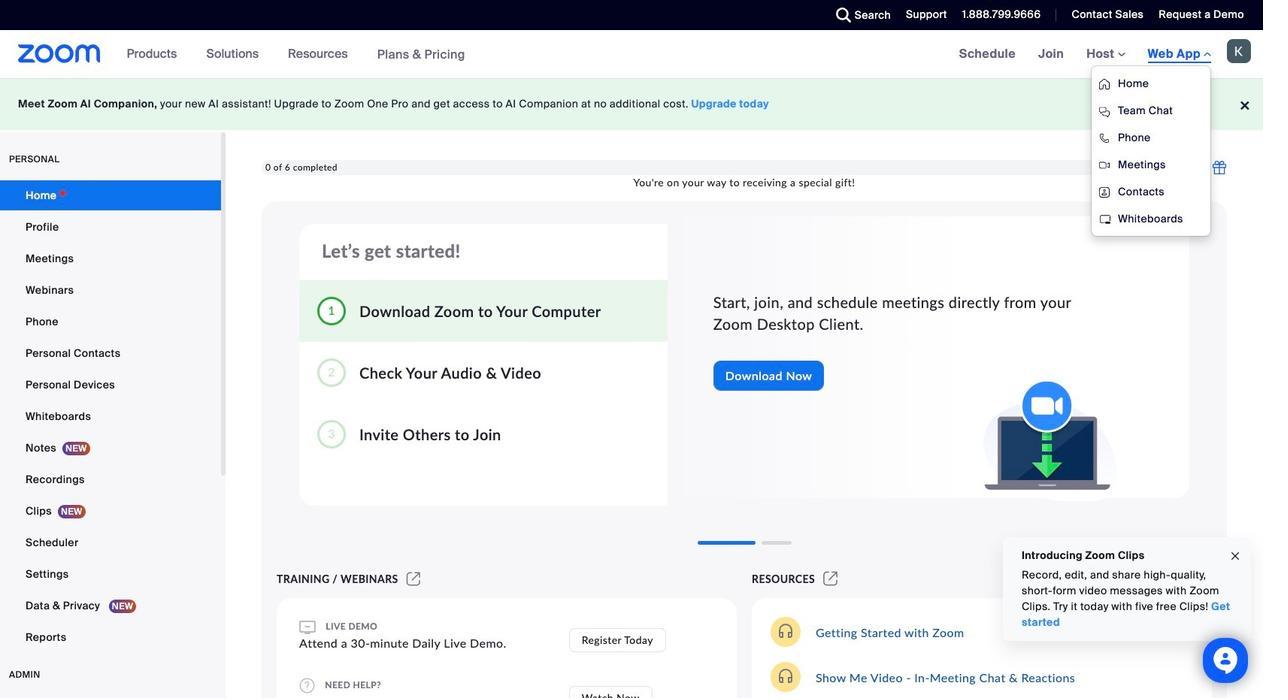 Task type: describe. For each thing, give the bounding box(es) containing it.
zoom logo image
[[18, 44, 100, 63]]

close image
[[1230, 548, 1242, 565]]

personal menu menu
[[0, 180, 221, 654]]

window new image
[[821, 573, 840, 586]]



Task type: vqa. For each thing, say whether or not it's contained in the screenshot.
window new icon
yes



Task type: locate. For each thing, give the bounding box(es) containing it.
footer
[[0, 78, 1263, 130]]

profile picture image
[[1227, 39, 1251, 63]]

product information navigation
[[116, 30, 477, 79]]

window new image
[[404, 573, 423, 586]]

meetings navigation
[[948, 30, 1263, 237]]

banner
[[0, 30, 1263, 237]]



